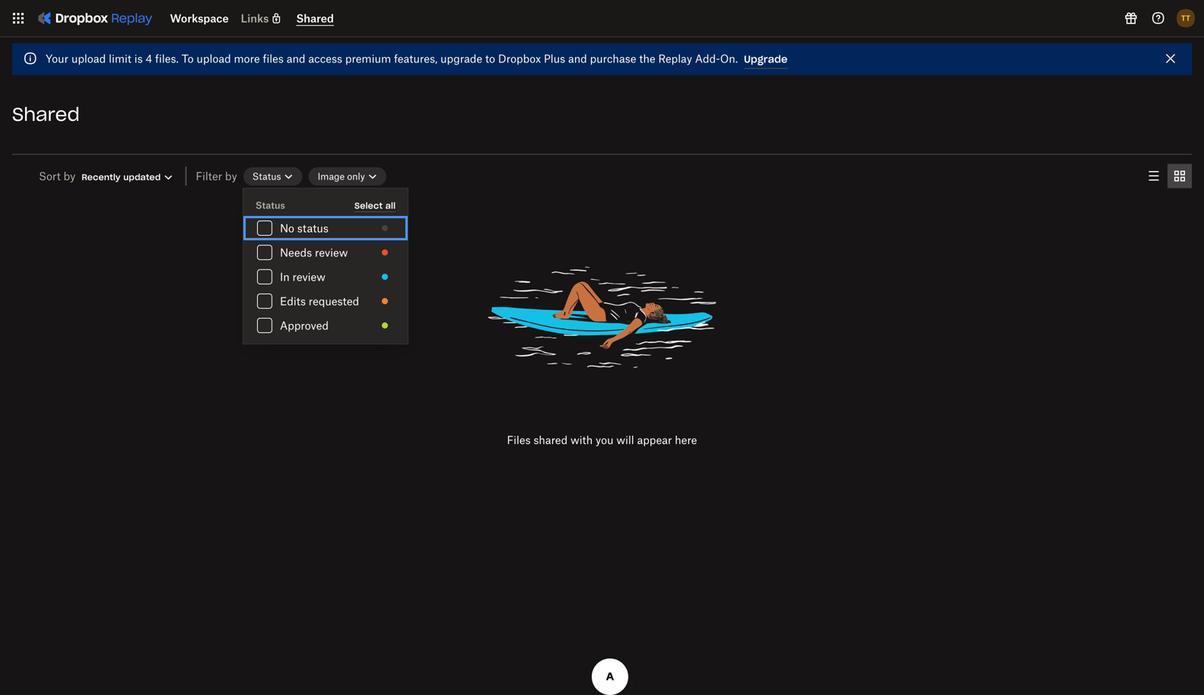 Task type: locate. For each thing, give the bounding box(es) containing it.
0 horizontal spatial by
[[64, 170, 76, 183]]

no
[[280, 222, 294, 235]]

limit
[[109, 52, 132, 65]]

edits requested checkbox item
[[243, 289, 408, 313]]

add-
[[695, 52, 720, 65]]

needs review
[[280, 246, 348, 259]]

by right sort
[[64, 170, 76, 183]]

tab list
[[1142, 164, 1192, 188]]

no status
[[280, 222, 329, 235]]

and right plus
[[568, 52, 587, 65]]

0 vertical spatial review
[[315, 246, 348, 259]]

1 horizontal spatial and
[[568, 52, 587, 65]]

status up no
[[256, 200, 285, 211]]

shared
[[534, 434, 568, 447]]

review
[[315, 246, 348, 259], [293, 270, 326, 283]]

upgrade
[[440, 52, 482, 65]]

2 upload from the left
[[197, 52, 231, 65]]

upload
[[71, 52, 106, 65], [197, 52, 231, 65]]

review inside needs review checkbox item
[[315, 246, 348, 259]]

shared up access
[[296, 12, 334, 25]]

sort
[[39, 170, 61, 183]]

review right the in
[[293, 270, 326, 283]]

requested
[[309, 295, 359, 308]]

select
[[355, 200, 383, 211]]

in review
[[280, 270, 326, 283]]

review inside the in review checkbox item
[[293, 270, 326, 283]]

2 by from the left
[[225, 170, 237, 183]]

0 horizontal spatial and
[[287, 52, 305, 65]]

and
[[287, 52, 305, 65], [568, 52, 587, 65]]

to
[[182, 52, 194, 65]]

review up the in review checkbox item
[[315, 246, 348, 259]]

shared link
[[296, 11, 334, 26], [296, 12, 334, 25]]

no status checkbox item
[[243, 216, 408, 240]]

menu
[[243, 189, 408, 344]]

replay
[[658, 52, 692, 65]]

by
[[64, 170, 76, 183], [225, 170, 237, 183]]

more
[[234, 52, 260, 65]]

and right files
[[287, 52, 305, 65]]

0 horizontal spatial shared
[[12, 103, 80, 126]]

1 vertical spatial shared
[[12, 103, 80, 126]]

dropbox
[[498, 52, 541, 65]]

upload left limit
[[71, 52, 106, 65]]

0 vertical spatial shared
[[296, 12, 334, 25]]

status right "filter by"
[[252, 171, 281, 182]]

1 horizontal spatial upload
[[197, 52, 231, 65]]

needs
[[280, 246, 312, 259]]

all
[[386, 200, 396, 211]]

your upload limit is 4 files. to upload more files and access premium features, upgrade to dropbox plus and purchase the replay add-on.
[[46, 52, 738, 65]]

shared down your
[[12, 103, 80, 126]]

here
[[675, 434, 697, 447]]

by right filter
[[225, 170, 237, 183]]

purchase
[[590, 52, 636, 65]]

1 horizontal spatial by
[[225, 170, 237, 183]]

your
[[46, 52, 68, 65]]

plus
[[544, 52, 565, 65]]

review for in review
[[293, 270, 326, 283]]

1 vertical spatial status
[[256, 200, 285, 211]]

filter
[[196, 170, 222, 183]]

by for filter by
[[225, 170, 237, 183]]

status button
[[243, 167, 302, 186]]

0 vertical spatial status
[[252, 171, 281, 182]]

4
[[146, 52, 152, 65]]

upload right 'to'
[[197, 52, 231, 65]]

0 horizontal spatial upload
[[71, 52, 106, 65]]

1 by from the left
[[64, 170, 76, 183]]

1 vertical spatial review
[[293, 270, 326, 283]]

status
[[252, 171, 281, 182], [256, 200, 285, 211]]

tile view image
[[1171, 167, 1189, 185]]

in review checkbox item
[[243, 265, 408, 289]]

shared
[[296, 12, 334, 25], [12, 103, 80, 126]]

workspace link
[[170, 11, 229, 25], [170, 12, 229, 25]]



Task type: describe. For each thing, give the bounding box(es) containing it.
files
[[507, 434, 531, 447]]

by for sort by
[[64, 170, 76, 183]]

1 and from the left
[[287, 52, 305, 65]]

your upload limit is 4 files. to upload more files and access premium features, upgrade to dropbox plus and purchase the replay add-on. alert
[[12, 43, 1192, 75]]

files shared with you will appear here
[[507, 434, 697, 447]]

filter by
[[196, 170, 237, 183]]

select all
[[355, 200, 396, 211]]

replay logo - go to homepage image
[[30, 6, 158, 30]]

in
[[280, 270, 290, 283]]

to
[[485, 52, 495, 65]]

1 horizontal spatial shared
[[296, 12, 334, 25]]

premium
[[345, 52, 391, 65]]

2 and from the left
[[568, 52, 587, 65]]

with
[[571, 434, 593, 447]]

edits
[[280, 295, 306, 308]]

files
[[263, 52, 284, 65]]

status inside dropdown button
[[252, 171, 281, 182]]

review for needs review
[[315, 246, 348, 259]]

status
[[297, 222, 329, 235]]

links
[[241, 12, 269, 25]]

appear
[[637, 434, 672, 447]]

list view image
[[1145, 167, 1163, 185]]

on.
[[720, 52, 738, 65]]

features,
[[394, 52, 438, 65]]

menu containing no status
[[243, 189, 408, 344]]

needs review checkbox item
[[243, 240, 408, 265]]

edits requested
[[280, 295, 359, 308]]

you
[[596, 434, 614, 447]]

select all button
[[355, 200, 396, 212]]

sort by
[[39, 170, 76, 183]]

files.
[[155, 52, 179, 65]]

approved
[[280, 319, 329, 332]]

the
[[639, 52, 656, 65]]

approved checkbox item
[[243, 313, 408, 338]]

is
[[134, 52, 143, 65]]

1 upload from the left
[[71, 52, 106, 65]]

access
[[308, 52, 342, 65]]

workspace
[[170, 12, 229, 25]]

will
[[617, 434, 634, 447]]



Task type: vqa. For each thing, say whether or not it's contained in the screenshot.
Sort
yes



